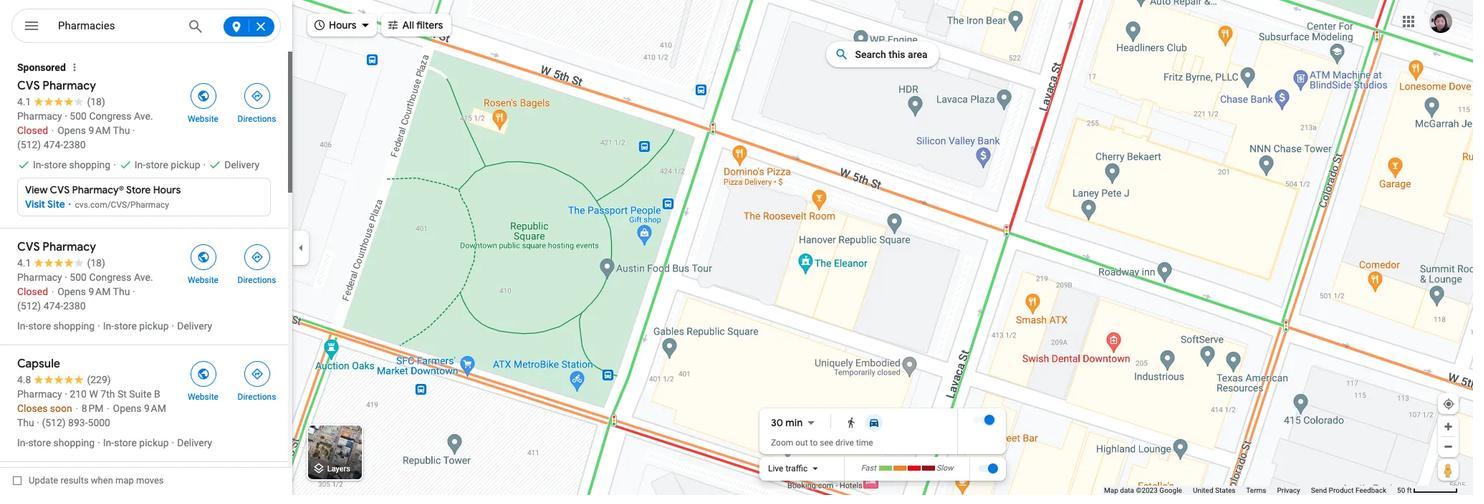 Task type: vqa. For each thing, say whether or not it's contained in the screenshot.
Text Box
no



Task type: locate. For each thing, give the bounding box(es) containing it.
hours inside the cvs pharmacy element
[[153, 183, 181, 196]]

directions for first directions image from the top
[[238, 275, 276, 285]]

30
[[771, 417, 783, 429]]

product
[[1329, 487, 1354, 495]]

0 vertical spatial hours
[[329, 19, 357, 32]]

0 vertical spatial website link
[[176, 79, 230, 125]]

2 directions button from the top
[[230, 240, 284, 286]]

google account: michele murakami  
(michele.murakami@adept.ai) image
[[1430, 10, 1453, 33]]

united
[[1193, 487, 1214, 495]]


[[313, 17, 326, 33]]

show street view coverage image
[[1438, 459, 1459, 481]]

2 website from the top
[[188, 275, 219, 285]]

area
[[908, 49, 928, 60]]

website link inside the cvs pharmacy element
[[176, 79, 230, 125]]

0 vertical spatial directions image
[[250, 251, 263, 264]]

1 vertical spatial directions button
[[230, 240, 284, 286]]

2 vertical spatial directions button
[[230, 357, 284, 403]]

website for first directions image from the top
[[188, 275, 219, 285]]

view
[[25, 183, 48, 196]]

website link
[[176, 79, 230, 125], [176, 240, 230, 286], [176, 357, 230, 403]]

footer containing map data ©2023 google
[[1104, 486, 1398, 495]]

2 vertical spatial website image
[[197, 368, 210, 381]]

website link for 'directions' "button" within the cvs pharmacy element
[[176, 79, 230, 125]]

website image for second 'directions' "button" from the bottom of the results for pharmacies feed
[[197, 251, 210, 264]]

0 horizontal spatial hours
[[153, 183, 181, 196]]

3 website from the top
[[188, 392, 219, 402]]

2 website image from the top
[[197, 251, 210, 264]]

website
[[188, 114, 219, 124], [188, 275, 219, 285], [188, 392, 219, 402]]

terms button
[[1247, 486, 1267, 495]]

hours right store
[[153, 183, 181, 196]]

1 website from the top
[[188, 114, 219, 124]]

website inside the cvs pharmacy element
[[188, 114, 219, 124]]

directions for 1st directions image from the bottom
[[238, 392, 276, 402]]

2 directions from the top
[[238, 275, 276, 285]]

site
[[47, 198, 65, 211]]

2 vertical spatial website
[[188, 392, 219, 402]]

website image
[[197, 90, 210, 102], [197, 251, 210, 264], [197, 368, 210, 381]]

1 vertical spatial directions image
[[250, 368, 263, 381]]

zoom out image
[[1443, 441, 1454, 452]]

50 ft button
[[1398, 487, 1459, 495]]

1 vertical spatial website
[[188, 275, 219, 285]]

website image for 3rd 'directions' "button" from the top of the results for pharmacies feed
[[197, 368, 210, 381]]

Turn off travel time tool checkbox
[[973, 415, 995, 425]]

hours right 
[[329, 19, 357, 32]]

 search field
[[11, 9, 281, 46]]

None field
[[58, 17, 177, 34]]

3 directions from the top
[[238, 392, 276, 402]]

1 vertical spatial website link
[[176, 240, 230, 286]]

zoom out to see drive time
[[771, 438, 873, 448]]

1 directions from the top
[[238, 114, 276, 124]]

slow
[[937, 464, 954, 473]]

directions for directions icon
[[238, 114, 276, 124]]

privacy button
[[1278, 486, 1301, 495]]

3 website image from the top
[[197, 368, 210, 381]]

send product feedback
[[1311, 487, 1387, 495]]

united states button
[[1193, 486, 1236, 495]]

results
[[61, 475, 89, 486]]

update results when map moves
[[29, 475, 164, 486]]

google maps element
[[0, 0, 1474, 495]]

to
[[810, 438, 818, 448]]

website for 1st directions image from the bottom
[[188, 392, 219, 402]]

None radio
[[863, 414, 886, 432]]

visit site
[[25, 198, 65, 211]]

1 horizontal spatial hours
[[329, 19, 357, 32]]

zoom in image
[[1443, 421, 1454, 432]]

min
[[786, 417, 803, 429]]

show your location image
[[1443, 398, 1456, 411]]

directions image
[[250, 251, 263, 264], [250, 368, 263, 381]]

all
[[403, 19, 414, 32]]

fast
[[861, 464, 876, 473]]

store
[[126, 183, 151, 196]]

 Show traffic  checkbox
[[978, 463, 998, 475]]

2 vertical spatial directions
[[238, 392, 276, 402]]

1 vertical spatial website image
[[197, 251, 210, 264]]

website link for 3rd 'directions' "button" from the top of the results for pharmacies feed
[[176, 357, 230, 403]]

 button
[[11, 9, 52, 46]]

 all filters
[[387, 17, 443, 33]]

50
[[1398, 487, 1406, 495]]

30 min
[[771, 417, 803, 429]]

3 website link from the top
[[176, 357, 230, 403]]

1 vertical spatial directions
[[238, 275, 276, 285]]

cvs
[[50, 183, 70, 196]]

ft
[[1407, 487, 1412, 495]]

directions inside the cvs pharmacy element
[[238, 114, 276, 124]]

2 website link from the top
[[176, 240, 230, 286]]

traffic
[[786, 464, 808, 474]]

none radio inside "google maps" element
[[863, 414, 886, 432]]

hours
[[329, 19, 357, 32], [153, 183, 181, 196]]

1 website image from the top
[[197, 90, 210, 102]]

1 directions button from the top
[[230, 79, 284, 125]]

footer
[[1104, 486, 1398, 495]]

1 vertical spatial hours
[[153, 183, 181, 196]]

©2023
[[1136, 487, 1158, 495]]

0 vertical spatial website image
[[197, 90, 210, 102]]

directions button
[[230, 79, 284, 125], [230, 240, 284, 286], [230, 357, 284, 403]]

map
[[115, 475, 134, 486]]

0 vertical spatial directions
[[238, 114, 276, 124]]

hours inside  hours
[[329, 19, 357, 32]]

visit
[[25, 198, 45, 211]]

2 vertical spatial website link
[[176, 357, 230, 403]]

pharmacy®
[[72, 183, 124, 196]]

30 min button
[[771, 414, 820, 432]]

None radio
[[840, 414, 863, 432]]

live
[[768, 464, 784, 474]]

3 directions button from the top
[[230, 357, 284, 403]]

1 website link from the top
[[176, 79, 230, 125]]

0 vertical spatial directions button
[[230, 79, 284, 125]]

walking image
[[846, 417, 857, 429]]

directions
[[238, 114, 276, 124], [238, 275, 276, 285], [238, 392, 276, 402]]

filters
[[416, 19, 443, 32]]

website link for second 'directions' "button" from the bottom of the results for pharmacies feed
[[176, 240, 230, 286]]

collapse side panel image
[[293, 240, 309, 256]]

0 vertical spatial website
[[188, 114, 219, 124]]



Task type: describe. For each thing, give the bounding box(es) containing it.
united states
[[1193, 487, 1236, 495]]

search this area
[[855, 49, 928, 60]]

view cvs pharmacy® store hours
[[25, 183, 181, 196]]

time
[[856, 438, 873, 448]]

 hours
[[313, 17, 357, 33]]

layers
[[327, 465, 350, 474]]

drive
[[836, 438, 854, 448]]

directions image
[[250, 90, 263, 102]]

Update results when map moves checkbox
[[13, 472, 164, 490]]

feedback
[[1356, 487, 1387, 495]]

moves
[[136, 475, 164, 486]]

none field inside pharmacies field
[[58, 17, 177, 34]]

website image for 'directions' "button" within the cvs pharmacy element
[[197, 90, 210, 102]]

search this area button
[[827, 42, 939, 67]]

send product feedback button
[[1311, 486, 1387, 495]]

when
[[91, 475, 113, 486]]

2 directions image from the top
[[250, 368, 263, 381]]

directions button inside the cvs pharmacy element
[[230, 79, 284, 125]]

50 ft
[[1398, 487, 1412, 495]]

this
[[889, 49, 906, 60]]

states
[[1216, 487, 1236, 495]]

turn off travel time tool image
[[985, 415, 995, 425]]


[[23, 16, 40, 36]]

update
[[29, 475, 58, 486]]

footer inside "google maps" element
[[1104, 486, 1398, 495]]

driving image
[[869, 417, 880, 429]]

cvs.com/cvs/pharmacy
[[75, 200, 169, 210]]

live traffic option
[[768, 464, 808, 474]]

map
[[1104, 487, 1119, 495]]

see
[[820, 438, 834, 448]]

out
[[796, 438, 808, 448]]

search
[[855, 49, 887, 60]]


[[387, 17, 400, 33]]

Pharmacies field
[[11, 9, 281, 44]]

google
[[1160, 487, 1183, 495]]

privacy
[[1278, 487, 1301, 495]]

terms
[[1247, 487, 1267, 495]]

website for directions icon
[[188, 114, 219, 124]]

map data ©2023 google
[[1104, 487, 1183, 495]]

data
[[1120, 487, 1135, 495]]

1 directions image from the top
[[250, 251, 263, 264]]

zoom
[[771, 438, 794, 448]]

cvs pharmacy element
[[0, 52, 288, 228]]

live traffic
[[768, 464, 808, 474]]

send
[[1311, 487, 1327, 495]]

results for pharmacies feed
[[0, 52, 292, 495]]



